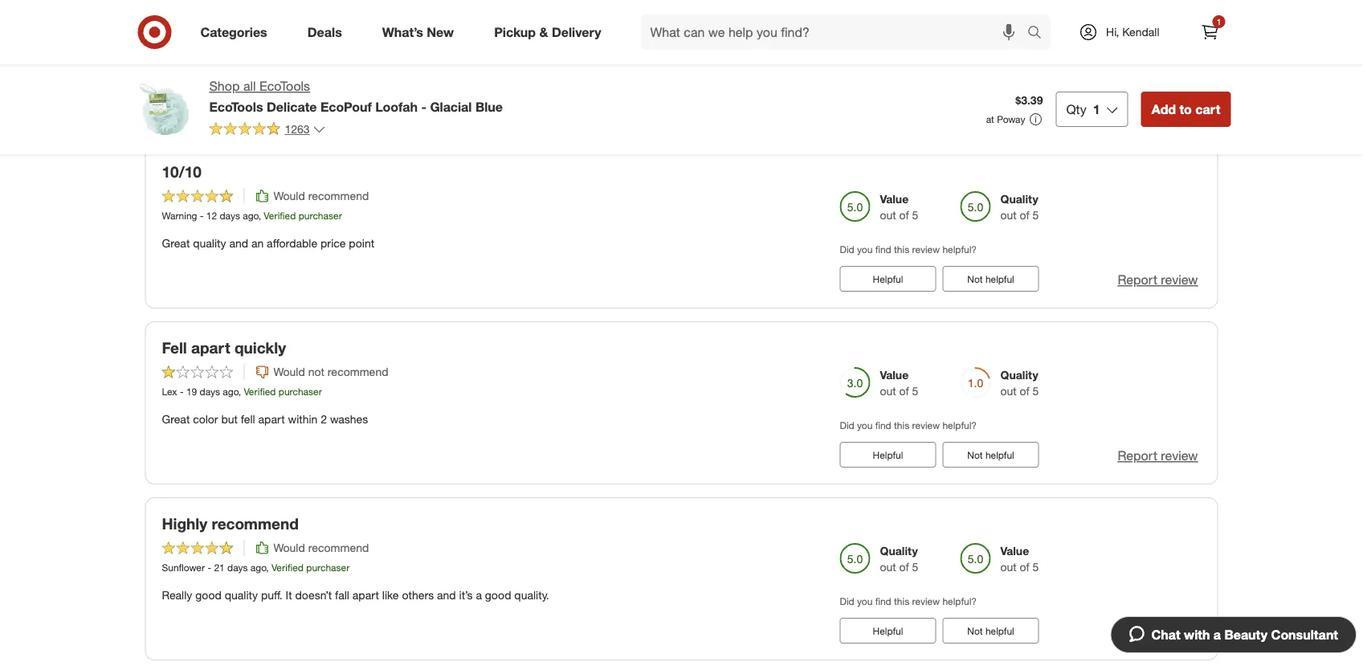 Task type: describe. For each thing, give the bounding box(es) containing it.
1 you from the top
[[857, 68, 873, 80]]

find for 10/10
[[875, 243, 892, 256]]

love
[[751, 61, 771, 75]]

1 helpful? from the top
[[943, 68, 977, 80]]

big.
[[240, 61, 258, 75]]

days right 10
[[249, 34, 270, 46]]

would inside the size is way too big. it's difficult to hold while lathering and using. it's nice and soft, lathers easily even with bar soap. i love that's it's made from recycled material. very dense. note that it says to replace every 30 days. would not purchase again only due to size.
[[604, 77, 636, 91]]

- for highly recommend
[[208, 561, 211, 574]]

coloradotarget - 10 days ago verified purchaser
[[162, 34, 372, 46]]

others
[[402, 588, 434, 602]]

report review button for highly recommend
[[1118, 623, 1198, 641]]

consultant
[[1271, 627, 1338, 642]]

report review for fell apart quickly
[[1118, 448, 1198, 464]]

at poway
[[986, 113, 1025, 125]]

purchaser for highly recommend
[[306, 561, 350, 574]]

point
[[349, 236, 374, 250]]

highly
[[162, 514, 207, 533]]

made
[[179, 77, 207, 91]]

not helpful for recommend
[[968, 625, 1015, 637]]

great for 10/10
[[162, 236, 190, 250]]

shop
[[209, 78, 240, 94]]

purchaser up hold
[[328, 34, 372, 46]]

from
[[210, 77, 233, 91]]

1 vertical spatial not
[[308, 365, 324, 379]]

what's new link
[[369, 14, 474, 50]]

hi,
[[1106, 25, 1119, 39]]

report review for highly recommend
[[1118, 624, 1198, 639]]

sunflower
[[162, 561, 205, 574]]

note
[[390, 77, 414, 91]]

with inside button
[[1184, 627, 1210, 642]]

would not recommend
[[274, 365, 388, 379]]

report review button for fell apart quickly
[[1118, 447, 1198, 465]]

delivery
[[552, 24, 601, 40]]

pickup & delivery link
[[481, 14, 621, 50]]

not helpful for apart
[[968, 449, 1015, 461]]

0 vertical spatial 1
[[1217, 16, 1221, 27]]

it's inside the size is way too big. it's difficult to hold while lathering and using. it's nice and soft, lathers easily even with bar soap. i love that's it's made from recycled material. very dense. note that it says to replace every 30 days. would not purchase again only due to size.
[[162, 77, 176, 91]]

2 vertical spatial quality out of 5
[[880, 544, 919, 574]]

not inside the size is way too big. it's difficult to hold while lathering and using. it's nice and soft, lathers easily even with bar soap. i love that's it's made from recycled material. very dense. note that it says to replace every 30 days. would not purchase again only due to size.
[[639, 77, 655, 91]]

fell
[[241, 412, 255, 426]]

would for 10/10
[[274, 189, 305, 203]]

1 report review button from the top
[[1118, 95, 1198, 113]]

fell
[[162, 338, 187, 357]]

helpful? for 10/10
[[943, 243, 977, 256]]

easily
[[612, 61, 641, 75]]

helpful for recommend
[[986, 625, 1015, 637]]

great color but fell apart within 2 washes
[[162, 412, 368, 426]]

lathers
[[575, 61, 609, 75]]

What can we help you find? suggestions appear below search field
[[641, 14, 1032, 50]]

helpful? for highly recommend
[[943, 595, 977, 607]]

this for 10/10
[[894, 243, 910, 256]]

warning
[[162, 210, 197, 222]]

1 vertical spatial it's
[[459, 588, 473, 602]]

days.
[[575, 77, 601, 91]]

puff.
[[261, 588, 283, 602]]

, for 10/10
[[258, 210, 261, 222]]

1 did from the top
[[840, 68, 855, 80]]

while
[[356, 61, 382, 75]]

1 vertical spatial 1
[[1093, 101, 1100, 117]]

too
[[220, 61, 237, 75]]

1263
[[285, 122, 310, 136]]

is
[[186, 61, 194, 75]]

fell apart quickly
[[162, 338, 286, 357]]

it
[[440, 77, 446, 91]]

hi, kendall
[[1106, 25, 1160, 39]]

image of ecotools delicate ecopouf loofah - glacial blue image
[[132, 77, 196, 141]]

categories link
[[187, 14, 287, 50]]

you for 10/10
[[857, 243, 873, 256]]

1 report review from the top
[[1118, 96, 1198, 112]]

lathering
[[385, 61, 429, 75]]

bar
[[695, 61, 711, 75]]

nice
[[504, 61, 525, 75]]

and right others
[[437, 588, 456, 602]]

what's new
[[382, 24, 454, 40]]

verified up difficult
[[293, 34, 326, 46]]

ecopouf
[[320, 99, 372, 114]]

did you find this review helpful? for fell apart quickly
[[840, 419, 977, 431]]

days for fell apart quickly
[[200, 386, 220, 398]]

cart
[[1196, 101, 1221, 117]]

- left 10
[[230, 34, 233, 46]]

helpful for apart
[[986, 449, 1015, 461]]

qty 1
[[1066, 101, 1100, 117]]

30
[[559, 77, 572, 91]]

great for fell apart quickly
[[162, 412, 190, 426]]

quality.
[[514, 588, 549, 602]]

verified for 10/10
[[264, 210, 296, 222]]

categories
[[200, 24, 267, 40]]

0 vertical spatial apart
[[191, 338, 230, 357]]

0 horizontal spatial a
[[476, 588, 482, 602]]

that's
[[774, 61, 801, 75]]

quickly
[[235, 338, 286, 357]]

lex - 19 days ago , verified purchaser
[[162, 386, 322, 398]]

1 not from the top
[[968, 273, 983, 285]]

using.
[[454, 61, 484, 75]]

helpful? for fell apart quickly
[[943, 419, 977, 431]]

ago for fell apart quickly
[[223, 386, 238, 398]]

recommend up 'fall'
[[308, 541, 369, 555]]

all
[[243, 78, 256, 94]]

not helpful button for apart
[[943, 442, 1039, 468]]

like
[[382, 588, 399, 602]]

&
[[539, 24, 548, 40]]

every
[[529, 77, 556, 91]]

$3.39
[[1016, 93, 1043, 107]]

not helpful button for recommend
[[943, 618, 1039, 644]]

report for highly recommend
[[1118, 624, 1158, 639]]

1 good from the left
[[195, 588, 222, 602]]

but
[[221, 412, 238, 426]]

0 vertical spatial ecotools
[[260, 78, 310, 94]]

color
[[193, 412, 218, 426]]

you for fell apart quickly
[[857, 419, 873, 431]]

at
[[986, 113, 995, 125]]

- inside shop all ecotools ecotools delicate ecopouf loofah - glacial blue
[[421, 99, 427, 114]]

replace
[[488, 77, 526, 91]]

only
[[739, 77, 759, 91]]

1 not helpful button from the top
[[943, 266, 1039, 292]]

would for fell apart quickly
[[274, 365, 305, 379]]

recommend up hold
[[308, 13, 369, 27]]

, for highly recommend
[[266, 561, 269, 574]]

would recommend for highly recommend
[[274, 541, 369, 555]]

very
[[328, 77, 350, 91]]

1 helpful from the top
[[986, 273, 1015, 285]]

you for highly recommend
[[857, 595, 873, 607]]

washes
[[330, 412, 368, 426]]

sunflower - 21 days ago , verified purchaser
[[162, 561, 350, 574]]

to right says
[[475, 77, 485, 91]]

deals
[[307, 24, 342, 40]]

deals link
[[294, 14, 362, 50]]

purchaser for fell apart quickly
[[279, 386, 322, 398]]

and up it on the left top
[[432, 61, 451, 75]]

qty
[[1066, 101, 1087, 117]]

loofah
[[375, 99, 418, 114]]

within
[[288, 412, 318, 426]]

i
[[745, 61, 748, 75]]

poway
[[997, 113, 1025, 125]]

- for 10/10
[[200, 210, 204, 222]]

did for highly recommend
[[840, 595, 855, 607]]



Task type: locate. For each thing, give the bounding box(es) containing it.
helpful for recommend
[[873, 625, 903, 637]]

1 horizontal spatial ,
[[258, 210, 261, 222]]

2 report review from the top
[[1118, 272, 1198, 288]]

2 this from the top
[[894, 243, 910, 256]]

0 vertical spatial would recommend
[[274, 13, 369, 27]]

great down lex
[[162, 412, 190, 426]]

0 horizontal spatial with
[[671, 61, 692, 75]]

difficult
[[278, 61, 315, 75]]

quality out of 5 for 10/10
[[1001, 192, 1039, 222]]

3 did you find this review helpful? from the top
[[840, 419, 977, 431]]

would up coloradotarget - 10 days ago verified purchaser
[[274, 13, 305, 27]]

to inside the "add to cart" button
[[1180, 101, 1192, 117]]

great quality and an affordable price point
[[162, 236, 374, 250]]

good down the '21'
[[195, 588, 222, 602]]

0 horizontal spatial not
[[308, 365, 324, 379]]

2 good from the left
[[485, 588, 511, 602]]

2 horizontal spatial ,
[[266, 561, 269, 574]]

would up warning - 12 days ago , verified purchaser
[[274, 189, 305, 203]]

chat
[[1152, 627, 1181, 642]]

highly recommend
[[162, 514, 299, 533]]

purchaser up the price
[[299, 210, 342, 222]]

blue
[[476, 99, 503, 114]]

3 report review from the top
[[1118, 448, 1198, 464]]

2 did you find this review helpful? from the top
[[840, 243, 977, 256]]

, up an
[[258, 210, 261, 222]]

glacial
[[430, 99, 472, 114]]

did
[[840, 68, 855, 80], [840, 243, 855, 256], [840, 419, 855, 431], [840, 595, 855, 607]]

apart
[[191, 338, 230, 357], [258, 412, 285, 426], [353, 588, 379, 602]]

pickup
[[494, 24, 536, 40]]

says
[[449, 77, 472, 91]]

ago for 10/10
[[243, 210, 258, 222]]

2 vertical spatial ,
[[266, 561, 269, 574]]

not down 'even'
[[639, 77, 655, 91]]

1 not helpful from the top
[[968, 273, 1015, 285]]

1 vertical spatial helpful
[[986, 449, 1015, 461]]

recommend up the price
[[308, 189, 369, 203]]

1 vertical spatial not helpful
[[968, 449, 1015, 461]]

verified up great color but fell apart within 2 washes
[[244, 386, 276, 398]]

and up every
[[528, 61, 547, 75]]

quality out of 5
[[1001, 192, 1039, 222], [1001, 368, 1039, 398], [880, 544, 919, 574]]

3 you from the top
[[857, 419, 873, 431]]

ago for highly recommend
[[251, 561, 266, 574]]

4 report review from the top
[[1118, 624, 1198, 639]]

2 vertical spatial not
[[968, 625, 983, 637]]

it's up recycled
[[261, 61, 275, 75]]

4 report review button from the top
[[1118, 623, 1198, 641]]

1 vertical spatial helpful
[[873, 449, 903, 461]]

size is way too big. it's difficult to hold while lathering and using. it's nice and soft, lathers easily even with bar soap. i love that's it's made from recycled material. very dense. note that it says to replace every 30 days. would not purchase again only due to size.
[[162, 61, 801, 107]]

price
[[321, 236, 346, 250]]

2 not helpful from the top
[[968, 449, 1015, 461]]

verified for fell apart quickly
[[244, 386, 276, 398]]

1
[[1217, 16, 1221, 27], [1093, 101, 1100, 117]]

2 vertical spatial helpful button
[[840, 618, 936, 644]]

purchaser
[[328, 34, 372, 46], [299, 210, 342, 222], [279, 386, 322, 398], [306, 561, 350, 574]]

2 helpful from the top
[[873, 449, 903, 461]]

1 horizontal spatial apart
[[258, 412, 285, 426]]

0 vertical spatial not helpful button
[[943, 266, 1039, 292]]

value
[[1001, 16, 1029, 30], [880, 192, 909, 206], [880, 368, 909, 382], [1001, 544, 1029, 558]]

again
[[708, 77, 736, 91]]

shop all ecotools ecotools delicate ecopouf loofah - glacial blue
[[209, 78, 503, 114]]

really good quality puff. it doesn't fall apart like others and it's a good quality.
[[162, 588, 549, 602]]

purchase
[[658, 77, 705, 91]]

2 would recommend from the top
[[274, 189, 369, 203]]

days right 12
[[220, 210, 240, 222]]

it's left nice
[[487, 61, 501, 75]]

2 horizontal spatial apart
[[353, 588, 379, 602]]

would recommend up the price
[[274, 189, 369, 203]]

- left 12
[[200, 210, 204, 222]]

3 helpful from the top
[[873, 625, 903, 637]]

1 horizontal spatial not
[[639, 77, 655, 91]]

3 this from the top
[[894, 419, 910, 431]]

2 helpful from the top
[[986, 449, 1015, 461]]

4 find from the top
[[875, 595, 892, 607]]

0 vertical spatial not helpful
[[968, 273, 1015, 285]]

great
[[162, 236, 190, 250], [162, 412, 190, 426]]

19
[[186, 386, 197, 398]]

would recommend for 10/10
[[274, 189, 369, 203]]

3 helpful from the top
[[986, 625, 1015, 637]]

not for apart
[[968, 449, 983, 461]]

0 vertical spatial with
[[671, 61, 692, 75]]

not for recommend
[[968, 625, 983, 637]]

2 you from the top
[[857, 243, 873, 256]]

ago up difficult
[[273, 34, 288, 46]]

to
[[318, 61, 328, 75], [475, 77, 485, 91], [785, 77, 795, 91], [1180, 101, 1192, 117]]

, up puff.
[[266, 561, 269, 574]]

report for fell apart quickly
[[1118, 448, 1158, 464]]

size
[[162, 61, 183, 75]]

1 vertical spatial not
[[968, 449, 983, 461]]

1 vertical spatial a
[[1214, 627, 1221, 642]]

report review button for 10/10
[[1118, 271, 1198, 289]]

1 it's from the left
[[261, 61, 275, 75]]

0 horizontal spatial good
[[195, 588, 222, 602]]

verified up "it"
[[271, 561, 304, 574]]

helpful button for apart
[[840, 442, 936, 468]]

0 vertical spatial a
[[476, 588, 482, 602]]

warning - 12 days ago , verified purchaser
[[162, 210, 342, 222]]

soap.
[[714, 61, 742, 75]]

would down quickly
[[274, 365, 305, 379]]

apart right 'fall'
[[353, 588, 379, 602]]

1 vertical spatial quality out of 5
[[1001, 368, 1039, 398]]

would up sunflower - 21 days ago , verified purchaser
[[274, 541, 305, 555]]

1 did you find this review helpful? from the top
[[840, 68, 977, 80]]

great down warning
[[162, 236, 190, 250]]

would
[[274, 13, 305, 27], [604, 77, 636, 91], [274, 189, 305, 203], [274, 365, 305, 379], [274, 541, 305, 555]]

0 vertical spatial quality out of 5
[[1001, 192, 1039, 222]]

ago up "but"
[[223, 386, 238, 398]]

affordable
[[267, 236, 317, 250]]

1 vertical spatial great
[[162, 412, 190, 426]]

coloradotarget
[[162, 34, 227, 46]]

0 vertical spatial ,
[[258, 210, 261, 222]]

really
[[162, 588, 192, 602]]

1 vertical spatial helpful button
[[840, 442, 936, 468]]

2 it's from the left
[[487, 61, 501, 75]]

0 horizontal spatial apart
[[191, 338, 230, 357]]

2 helpful? from the top
[[943, 243, 977, 256]]

would recommend
[[274, 13, 369, 27], [274, 189, 369, 203], [274, 541, 369, 555]]

report
[[1118, 96, 1158, 112], [1118, 272, 1158, 288], [1118, 448, 1158, 464], [1118, 624, 1158, 639]]

did for 10/10
[[840, 243, 855, 256]]

1 report from the top
[[1118, 96, 1158, 112]]

1 horizontal spatial it's
[[487, 61, 501, 75]]

not
[[968, 273, 983, 285], [968, 449, 983, 461], [968, 625, 983, 637]]

4 did you find this review helpful? from the top
[[840, 595, 977, 607]]

apart right fell
[[191, 338, 230, 357]]

search button
[[1020, 14, 1059, 53]]

a inside button
[[1214, 627, 1221, 642]]

1 horizontal spatial it's
[[459, 588, 473, 602]]

1 horizontal spatial good
[[485, 588, 511, 602]]

1 right kendall
[[1217, 16, 1221, 27]]

3 find from the top
[[875, 419, 892, 431]]

1 vertical spatial ecotools
[[209, 99, 263, 114]]

chat with a beauty consultant
[[1152, 627, 1338, 642]]

4 this from the top
[[894, 595, 910, 607]]

1 great from the top
[[162, 236, 190, 250]]

this
[[894, 68, 910, 80], [894, 243, 910, 256], [894, 419, 910, 431], [894, 595, 910, 607]]

days for highly recommend
[[227, 561, 248, 574]]

helpful for apart
[[873, 449, 903, 461]]

with up purchase
[[671, 61, 692, 75]]

-
[[230, 34, 233, 46], [421, 99, 427, 114], [200, 210, 204, 222], [180, 386, 184, 398], [208, 561, 211, 574]]

would recommend up hold
[[274, 13, 369, 27]]

with inside the size is way too big. it's difficult to hold while lathering and using. it's nice and soft, lathers easily even with bar soap. i love that's it's made from recycled material. very dense. note that it says to replace every 30 days. would not purchase again only due to size.
[[671, 61, 692, 75]]

2 vertical spatial not helpful button
[[943, 618, 1039, 644]]

10/10
[[162, 163, 202, 181]]

delicate
[[267, 99, 317, 114]]

2 great from the top
[[162, 412, 190, 426]]

days for 10/10
[[220, 210, 240, 222]]

a left quality.
[[476, 588, 482, 602]]

new
[[427, 24, 454, 40]]

quality out of 5 for fell apart quickly
[[1001, 368, 1039, 398]]

0 horizontal spatial 1
[[1093, 101, 1100, 117]]

0 vertical spatial great
[[162, 236, 190, 250]]

0 vertical spatial helpful button
[[840, 266, 936, 292]]

size.
[[162, 93, 184, 107]]

ago up an
[[243, 210, 258, 222]]

add to cart button
[[1141, 92, 1231, 127]]

add to cart
[[1152, 101, 1221, 117]]

4 helpful? from the top
[[943, 595, 977, 607]]

even
[[644, 61, 668, 75]]

beauty
[[1225, 627, 1268, 642]]

3 helpful button from the top
[[840, 618, 936, 644]]

0 vertical spatial it's
[[162, 77, 176, 91]]

recommend
[[308, 13, 369, 27], [308, 189, 369, 203], [328, 365, 388, 379], [212, 514, 299, 533], [308, 541, 369, 555]]

0 vertical spatial helpful
[[986, 273, 1015, 285]]

did for fell apart quickly
[[840, 419, 855, 431]]

verified for highly recommend
[[271, 561, 304, 574]]

2 vertical spatial not helpful
[[968, 625, 1015, 637]]

report review button
[[1118, 95, 1198, 113], [1118, 271, 1198, 289], [1118, 447, 1198, 465], [1118, 623, 1198, 641]]

3 did from the top
[[840, 419, 855, 431]]

- down "that"
[[421, 99, 427, 114]]

1 helpful button from the top
[[840, 266, 936, 292]]

1 find from the top
[[875, 68, 892, 80]]

it's right others
[[459, 588, 473, 602]]

to left hold
[[318, 61, 328, 75]]

that
[[418, 77, 437, 91]]

dense.
[[354, 77, 387, 91]]

not up 2 on the left
[[308, 365, 324, 379]]

verified up the great quality and an affordable price point
[[264, 210, 296, 222]]

it's down size
[[162, 77, 176, 91]]

this for highly recommend
[[894, 595, 910, 607]]

- for fell apart quickly
[[180, 386, 184, 398]]

did you find this review helpful? for 10/10
[[840, 243, 977, 256]]

to right 'add'
[[1180, 101, 1192, 117]]

helpful?
[[943, 68, 977, 80], [943, 243, 977, 256], [943, 419, 977, 431], [943, 595, 977, 607]]

, up fell on the left bottom of the page
[[238, 386, 241, 398]]

days right the '21'
[[227, 561, 248, 574]]

2 find from the top
[[875, 243, 892, 256]]

3 would recommend from the top
[[274, 541, 369, 555]]

ecotools up delicate
[[260, 78, 310, 94]]

2 not helpful button from the top
[[943, 442, 1039, 468]]

material.
[[282, 77, 325, 91]]

2 not from the top
[[968, 449, 983, 461]]

0 vertical spatial not
[[968, 273, 983, 285]]

1 vertical spatial not helpful button
[[943, 442, 1039, 468]]

3 not helpful button from the top
[[943, 618, 1039, 644]]

helpful button for recommend
[[840, 618, 936, 644]]

ecotools
[[260, 78, 310, 94], [209, 99, 263, 114]]

4 you from the top
[[857, 595, 873, 607]]

0 horizontal spatial ,
[[238, 386, 241, 398]]

soft,
[[550, 61, 572, 75]]

2 report review button from the top
[[1118, 271, 1198, 289]]

0 horizontal spatial it's
[[162, 77, 176, 91]]

- left 19
[[180, 386, 184, 398]]

3 report from the top
[[1118, 448, 1158, 464]]

2 report from the top
[[1118, 272, 1158, 288]]

3 helpful? from the top
[[943, 419, 977, 431]]

would for highly recommend
[[274, 541, 305, 555]]

ecotools down shop
[[209, 99, 263, 114]]

2 helpful button from the top
[[840, 442, 936, 468]]

1 this from the top
[[894, 68, 910, 80]]

purchaser for 10/10
[[299, 210, 342, 222]]

1 helpful from the top
[[873, 273, 903, 285]]

would recommend up doesn't at the bottom of page
[[274, 541, 369, 555]]

value out of 5
[[1001, 16, 1039, 46], [880, 192, 919, 222], [880, 368, 919, 398], [1001, 544, 1039, 574]]

purchaser up within
[[279, 386, 322, 398]]

purchaser up 'fall'
[[306, 561, 350, 574]]

and left an
[[229, 236, 248, 250]]

1 link
[[1193, 14, 1228, 50]]

3 not from the top
[[968, 625, 983, 637]]

pickup & delivery
[[494, 24, 601, 40]]

recommend up sunflower - 21 days ago , verified purchaser
[[212, 514, 299, 533]]

4 did from the top
[[840, 595, 855, 607]]

fall
[[335, 588, 349, 602]]

1 vertical spatial apart
[[258, 412, 285, 426]]

recommend up washes
[[328, 365, 388, 379]]

0 vertical spatial not
[[639, 77, 655, 91]]

2 vertical spatial apart
[[353, 588, 379, 602]]

- left the '21'
[[208, 561, 211, 574]]

2 did from the top
[[840, 243, 855, 256]]

with right chat
[[1184, 627, 1210, 642]]

2 vertical spatial helpful
[[873, 625, 903, 637]]

0 vertical spatial helpful
[[873, 273, 903, 285]]

way
[[197, 61, 217, 75]]

search
[[1020, 26, 1059, 41]]

it
[[286, 588, 292, 602]]

good left quality.
[[485, 588, 511, 602]]

1 horizontal spatial a
[[1214, 627, 1221, 642]]

you
[[857, 68, 873, 80], [857, 243, 873, 256], [857, 419, 873, 431], [857, 595, 873, 607]]

2 vertical spatial helpful
[[986, 625, 1015, 637]]

a left beauty
[[1214, 627, 1221, 642]]

find for fell apart quickly
[[875, 419, 892, 431]]

1263 link
[[209, 121, 326, 140]]

would down easily
[[604, 77, 636, 91]]

3 not helpful from the top
[[968, 625, 1015, 637]]

due
[[763, 77, 782, 91]]

1 horizontal spatial 1
[[1217, 16, 1221, 27]]

and
[[432, 61, 451, 75], [528, 61, 547, 75], [229, 236, 248, 250], [437, 588, 456, 602]]

2 vertical spatial would recommend
[[274, 541, 369, 555]]

12
[[206, 210, 217, 222]]

1 vertical spatial ,
[[238, 386, 241, 398]]

0 horizontal spatial it's
[[261, 61, 275, 75]]

helpful
[[986, 273, 1015, 285], [986, 449, 1015, 461], [986, 625, 1015, 637]]

what's
[[382, 24, 423, 40]]

it's
[[162, 77, 176, 91], [459, 588, 473, 602]]

1 right "qty"
[[1093, 101, 1100, 117]]

4 report from the top
[[1118, 624, 1158, 639]]

, for fell apart quickly
[[238, 386, 241, 398]]

1 vertical spatial with
[[1184, 627, 1210, 642]]

1 horizontal spatial with
[[1184, 627, 1210, 642]]

hold
[[331, 61, 353, 75]]

lex
[[162, 386, 177, 398]]

report for 10/10
[[1118, 272, 1158, 288]]

apart right fell on the left bottom of the page
[[258, 412, 285, 426]]

ago up puff.
[[251, 561, 266, 574]]

find for highly recommend
[[875, 595, 892, 607]]

verified
[[293, 34, 326, 46], [264, 210, 296, 222], [244, 386, 276, 398], [271, 561, 304, 574]]

3 report review button from the top
[[1118, 447, 1198, 465]]

2
[[321, 412, 327, 426]]

did you find this review helpful? for highly recommend
[[840, 595, 977, 607]]

days right 19
[[200, 386, 220, 398]]

1 would recommend from the top
[[274, 13, 369, 27]]

10
[[236, 34, 247, 46]]

quality
[[1001, 192, 1039, 206], [193, 236, 226, 250], [1001, 368, 1039, 382], [880, 544, 918, 558], [225, 588, 258, 602]]

1 vertical spatial would recommend
[[274, 189, 369, 203]]

this for fell apart quickly
[[894, 419, 910, 431]]

report review for 10/10
[[1118, 272, 1198, 288]]

to down that's
[[785, 77, 795, 91]]



Task type: vqa. For each thing, say whether or not it's contained in the screenshot.


